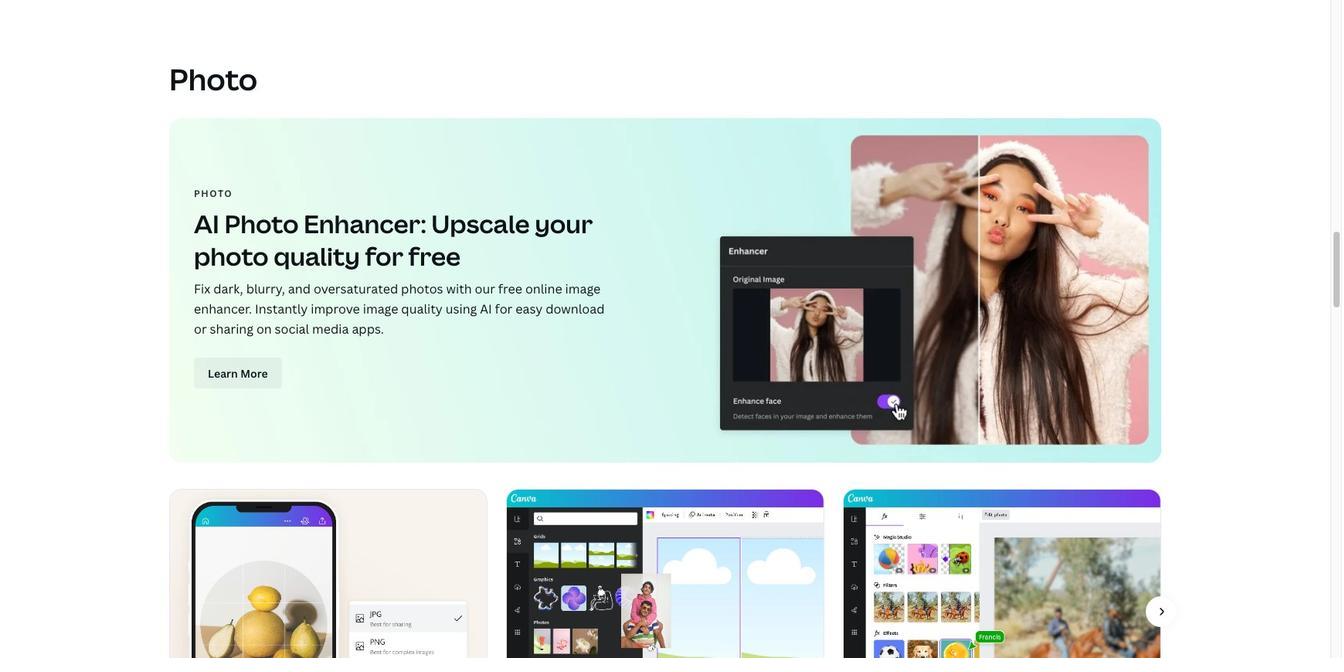 Task type: locate. For each thing, give the bounding box(es) containing it.
1 horizontal spatial free
[[498, 281, 523, 298]]

image
[[565, 281, 601, 298], [363, 301, 398, 318]]

ai
[[194, 207, 219, 241], [480, 301, 492, 318]]

image up apps.
[[363, 301, 398, 318]]

1 horizontal spatial quality
[[401, 301, 443, 318]]

0 horizontal spatial for
[[365, 240, 404, 273]]

blurry,
[[246, 281, 285, 298]]

ai down our
[[480, 301, 492, 318]]

0 horizontal spatial ai
[[194, 207, 219, 241]]

media
[[312, 321, 349, 338]]

for inside ai photo enhancer: upscale your photo quality for free
[[365, 240, 404, 273]]

1 horizontal spatial image
[[565, 281, 601, 298]]

1 horizontal spatial ai
[[480, 301, 492, 318]]

photos
[[401, 281, 443, 298]]

0 vertical spatial ai
[[194, 207, 219, 241]]

quality
[[274, 240, 360, 273], [401, 301, 443, 318]]

for inside fix dark, blurry, and oversaturated photos with our free online image enhancer. instantly improve image quality using ai for easy download or sharing on social media apps.
[[495, 301, 513, 318]]

1 vertical spatial ai
[[480, 301, 492, 318]]

improve
[[311, 301, 360, 318]]

1 vertical spatial free
[[498, 281, 523, 298]]

0 vertical spatial for
[[365, 240, 404, 273]]

free for our
[[498, 281, 523, 298]]

instantly
[[255, 301, 308, 318]]

online
[[526, 281, 563, 298]]

0 vertical spatial quality
[[274, 240, 360, 273]]

free inside ai photo enhancer: upscale your photo quality for free
[[409, 240, 461, 273]]

free up photos
[[409, 240, 461, 273]]

easy
[[516, 301, 543, 318]]

oversaturated
[[314, 281, 398, 298]]

sharing
[[210, 321, 254, 338]]

for left easy at the left top
[[495, 301, 513, 318]]

free
[[409, 240, 461, 273], [498, 281, 523, 298]]

quality down photos
[[401, 301, 443, 318]]

download
[[546, 301, 605, 318]]

ai up fix
[[194, 207, 219, 241]]

0 horizontal spatial image
[[363, 301, 398, 318]]

for up oversaturated
[[365, 240, 404, 273]]

0 vertical spatial free
[[409, 240, 461, 273]]

1 vertical spatial photo
[[194, 187, 233, 200]]

dark,
[[213, 281, 243, 298]]

1 vertical spatial for
[[495, 301, 513, 318]]

quality inside fix dark, blurry, and oversaturated photos with our free online image enhancer. instantly improve image quality using ai for easy download or sharing on social media apps.
[[401, 301, 443, 318]]

for
[[365, 240, 404, 273], [495, 301, 513, 318]]

image up the 'download'
[[565, 281, 601, 298]]

free inside fix dark, blurry, and oversaturated photos with our free online image enhancer. instantly improve image quality using ai for easy download or sharing on social media apps.
[[498, 281, 523, 298]]

2 vertical spatial photo
[[224, 207, 299, 241]]

0 horizontal spatial free
[[409, 240, 461, 273]]

1 vertical spatial image
[[363, 301, 398, 318]]

1 horizontal spatial for
[[495, 301, 513, 318]]

photo
[[169, 59, 258, 99], [194, 187, 233, 200], [224, 207, 299, 241]]

fix dark, blurry, and oversaturated photos with our free online image enhancer. instantly improve image quality using ai for easy download or sharing on social media apps.
[[194, 281, 605, 338]]

1 vertical spatial quality
[[401, 301, 443, 318]]

0 horizontal spatial quality
[[274, 240, 360, 273]]

free right our
[[498, 281, 523, 298]]

quality up and
[[274, 240, 360, 273]]



Task type: describe. For each thing, give the bounding box(es) containing it.
photo
[[194, 240, 269, 273]]

ai inside fix dark, blurry, and oversaturated photos with our free online image enhancer. instantly improve image quality using ai for easy download or sharing on social media apps.
[[480, 301, 492, 318]]

0 vertical spatial image
[[565, 281, 601, 298]]

on
[[257, 321, 272, 338]]

with
[[446, 281, 472, 298]]

crop image
[[507, 490, 824, 659]]

and
[[288, 281, 311, 298]]

social
[[275, 321, 309, 338]]

enhancer:
[[304, 207, 427, 241]]

using
[[446, 301, 477, 318]]

photo inside ai photo enhancer: upscale your photo quality for free
[[224, 207, 299, 241]]

our
[[475, 281, 495, 298]]

ai inside ai photo enhancer: upscale your photo quality for free
[[194, 207, 219, 241]]

photo blur feature image
[[844, 490, 1161, 659]]

fix
[[194, 281, 211, 298]]

image enhancer feature banner image
[[169, 119, 1162, 463]]

quality inside ai photo enhancer: upscale your photo quality for free
[[274, 240, 360, 273]]

apps.
[[352, 321, 384, 338]]

free for for
[[409, 240, 461, 273]]

your
[[535, 207, 593, 241]]

enhancer.
[[194, 301, 252, 318]]

or
[[194, 321, 207, 338]]

upscale
[[432, 207, 530, 241]]

0 vertical spatial photo
[[169, 59, 258, 99]]

ai photo enhancer: upscale your photo quality for free
[[194, 207, 593, 273]]

circle crop feature image
[[170, 490, 487, 659]]



Task type: vqa. For each thing, say whether or not it's contained in the screenshot.
AI Photo Enhancer: Upscale your photo quality for free
yes



